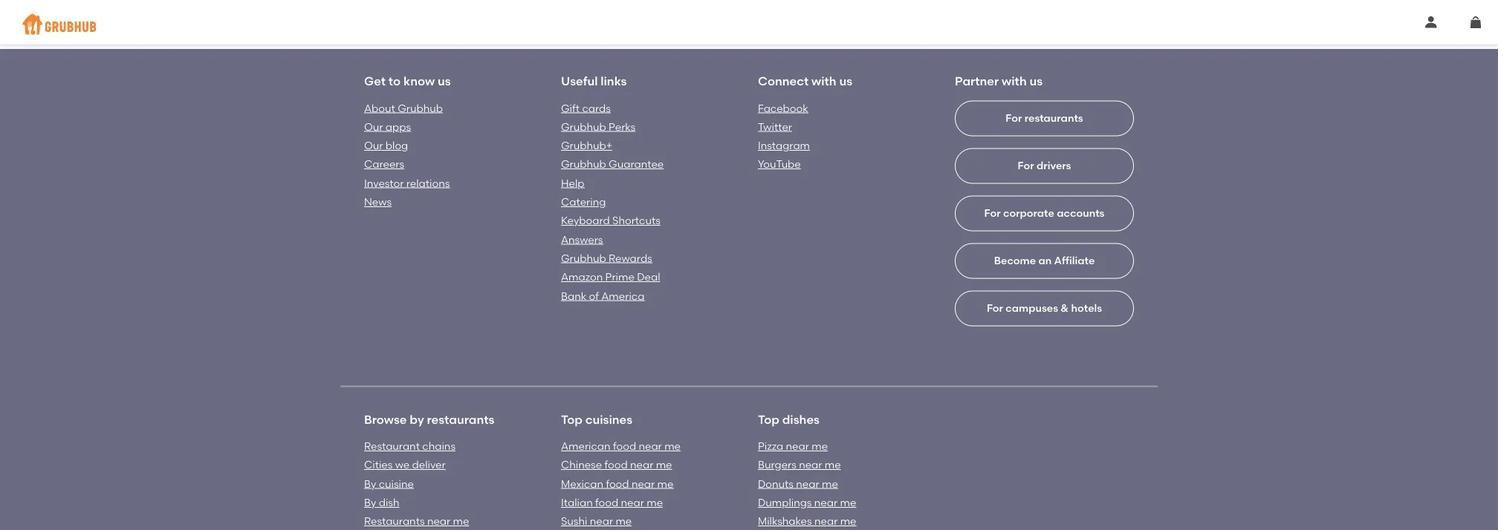 Task type: locate. For each thing, give the bounding box(es) containing it.
1 vertical spatial restaurants
[[427, 412, 495, 427]]

me up dumplings near me 'link'
[[822, 478, 838, 491]]

affiliate
[[1055, 255, 1095, 267]]

me
[[665, 440, 681, 453], [812, 440, 828, 453], [656, 459, 672, 472], [825, 459, 841, 472], [658, 478, 674, 491], [822, 478, 838, 491], [647, 497, 663, 509], [840, 497, 857, 509], [453, 516, 469, 528], [616, 516, 632, 528], [841, 516, 857, 528]]

about
[[364, 102, 395, 114]]

0 vertical spatial our
[[364, 121, 383, 133]]

pizza near me burgers near me donuts near me dumplings near me milkshakes near me
[[758, 440, 857, 528]]

2 with from the left
[[1002, 74, 1027, 88]]

1 by from the top
[[364, 478, 376, 491]]

me up donuts near me link
[[825, 459, 841, 472]]

grubhub down know
[[398, 102, 443, 114]]

0 horizontal spatial us
[[438, 74, 451, 88]]

1 with from the left
[[812, 74, 837, 88]]

an
[[1039, 255, 1052, 267]]

0 horizontal spatial top
[[561, 412, 583, 427]]

dish
[[379, 497, 400, 509]]

chinese
[[561, 459, 602, 472]]

dumplings near me link
[[758, 497, 857, 509]]

3 us from the left
[[1030, 74, 1043, 88]]

for inside for corporate accounts link
[[985, 207, 1001, 220]]

for corporate accounts link
[[955, 196, 1134, 373]]

1 horizontal spatial us
[[840, 74, 853, 88]]

with right "connect"
[[812, 74, 837, 88]]

catering
[[561, 196, 606, 208]]

1 horizontal spatial restaurants
[[1025, 112, 1084, 125]]

near up dumplings near me 'link'
[[796, 478, 820, 491]]

1 vertical spatial our
[[364, 139, 383, 152]]

by cuisine link
[[364, 478, 414, 491]]

cards
[[582, 102, 611, 114]]

grubhub down grubhub+
[[561, 158, 606, 171]]

me down american food near me link
[[656, 459, 672, 472]]

youtube link
[[758, 158, 801, 171]]

for drivers
[[1018, 160, 1072, 172]]

for down partner with us
[[1006, 112, 1022, 125]]

grubhub+ link
[[561, 139, 613, 152]]

about grubhub our apps our                                     blog careers investor                                     relations news
[[364, 102, 450, 208]]

2 our from the top
[[364, 139, 383, 152]]

america
[[602, 290, 645, 302]]

sushi near me link
[[561, 516, 632, 528]]

dumplings
[[758, 497, 812, 509]]

for inside for drivers link
[[1018, 160, 1035, 172]]

twitter link
[[758, 121, 792, 133]]

for for for drivers
[[1018, 160, 1035, 172]]

me right restaurants
[[453, 516, 469, 528]]

near
[[639, 440, 662, 453], [786, 440, 809, 453], [630, 459, 654, 472], [799, 459, 823, 472], [632, 478, 655, 491], [796, 478, 820, 491], [621, 497, 644, 509], [815, 497, 838, 509], [427, 516, 451, 528], [590, 516, 613, 528], [815, 516, 838, 528]]

for corporate accounts
[[985, 207, 1105, 220]]

news link
[[364, 196, 392, 208]]

corporate
[[1004, 207, 1055, 220]]

donuts
[[758, 478, 794, 491]]

bank
[[561, 290, 587, 302]]

connect with us
[[758, 74, 853, 88]]

answers
[[561, 233, 603, 246]]

mexican food near me link
[[561, 478, 674, 491]]

top up pizza
[[758, 412, 780, 427]]

catering link
[[561, 196, 606, 208]]

restaurant
[[364, 440, 420, 453]]

top up american
[[561, 412, 583, 427]]

us right know
[[438, 74, 451, 88]]

gift
[[561, 102, 580, 114]]

useful links
[[561, 74, 627, 88]]

me up milkshakes near me link
[[840, 497, 857, 509]]

1 vertical spatial by
[[364, 497, 376, 509]]

shortcuts
[[613, 215, 661, 227]]

cities we deliver link
[[364, 459, 446, 472]]

help
[[561, 177, 585, 190]]

partner
[[955, 74, 999, 88]]

0 vertical spatial by
[[364, 478, 376, 491]]

twitter
[[758, 121, 792, 133]]

2 horizontal spatial us
[[1030, 74, 1043, 88]]

me down chinese food near me link
[[658, 478, 674, 491]]

us up for restaurants
[[1030, 74, 1043, 88]]

italian food near me link
[[561, 497, 663, 509]]

near up donuts near me link
[[799, 459, 823, 472]]

0 vertical spatial restaurants
[[1025, 112, 1084, 125]]

facebook
[[758, 102, 809, 114]]

0 horizontal spatial with
[[812, 74, 837, 88]]

for left campuses
[[987, 302, 1004, 315]]

1 horizontal spatial with
[[1002, 74, 1027, 88]]

our up careers
[[364, 139, 383, 152]]

near right restaurants
[[427, 516, 451, 528]]

blog
[[386, 139, 408, 152]]

links
[[601, 74, 627, 88]]

2 top from the left
[[758, 412, 780, 427]]

with right partner
[[1002, 74, 1027, 88]]

food
[[613, 440, 636, 453], [605, 459, 628, 472], [606, 478, 629, 491], [596, 497, 619, 509]]

grubhub
[[398, 102, 443, 114], [561, 121, 606, 133], [561, 158, 606, 171], [561, 252, 606, 265]]

facebook twitter instagram youtube
[[758, 102, 810, 171]]

for left "drivers"
[[1018, 160, 1035, 172]]

top for top dishes
[[758, 412, 780, 427]]

for campuses & hotels
[[987, 302, 1103, 315]]

our apps link
[[364, 121, 411, 133]]

for left corporate
[[985, 207, 1001, 220]]

our
[[364, 121, 383, 133], [364, 139, 383, 152]]

for campuses & hotels link
[[955, 291, 1134, 468]]

near down american food near me link
[[630, 459, 654, 472]]

by left dish
[[364, 497, 376, 509]]

for inside for campuses & hotels 'link'
[[987, 302, 1004, 315]]

me up burgers near me link
[[812, 440, 828, 453]]

by down cities
[[364, 478, 376, 491]]

about grubhub link
[[364, 102, 443, 114]]

us right "connect"
[[840, 74, 853, 88]]

careers
[[364, 158, 404, 171]]

restaurants up "drivers"
[[1025, 112, 1084, 125]]

restaurants up chains
[[427, 412, 495, 427]]

for for for campuses & hotels
[[987, 302, 1004, 315]]

for
[[1006, 112, 1022, 125], [1018, 160, 1035, 172], [985, 207, 1001, 220], [987, 302, 1004, 315]]

grubhub inside about grubhub our apps our                                     blog careers investor                                     relations news
[[398, 102, 443, 114]]

2 by from the top
[[364, 497, 376, 509]]

careers link
[[364, 158, 404, 171]]

amazon
[[561, 271, 603, 284]]

1 horizontal spatial top
[[758, 412, 780, 427]]

with for connect
[[812, 74, 837, 88]]

by
[[364, 478, 376, 491], [364, 497, 376, 509]]

our down about
[[364, 121, 383, 133]]

deal
[[637, 271, 661, 284]]

top
[[561, 412, 583, 427], [758, 412, 780, 427]]

our                                     blog link
[[364, 139, 408, 152]]

guarantee
[[609, 158, 664, 171]]

small image
[[1426, 16, 1438, 28]]

1 top from the left
[[561, 412, 583, 427]]

grubhub rewards link
[[561, 252, 653, 265]]

1 our from the top
[[364, 121, 383, 133]]

with
[[812, 74, 837, 88], [1002, 74, 1027, 88]]

grubhub perks link
[[561, 121, 636, 133]]

2 us from the left
[[840, 74, 853, 88]]

get
[[364, 74, 386, 88]]

for inside for restaurants link
[[1006, 112, 1022, 125]]

investor                                     relations link
[[364, 177, 450, 190]]

us
[[438, 74, 451, 88], [840, 74, 853, 88], [1030, 74, 1043, 88]]

chains
[[422, 440, 456, 453]]



Task type: describe. For each thing, give the bounding box(es) containing it.
with for partner
[[1002, 74, 1027, 88]]

restaurants near me link
[[364, 516, 469, 528]]

drivers
[[1037, 160, 1072, 172]]

me down dumplings near me 'link'
[[841, 516, 857, 528]]

become an affiliate
[[994, 255, 1095, 267]]

us for connect with us
[[840, 74, 853, 88]]

me inside restaurant chains cities we deliver by cuisine by dish restaurants near me
[[453, 516, 469, 528]]

me up chinese food near me link
[[665, 440, 681, 453]]

food down chinese food near me link
[[606, 478, 629, 491]]

near inside restaurant chains cities we deliver by cuisine by dish restaurants near me
[[427, 516, 451, 528]]

help link
[[561, 177, 585, 190]]

know
[[404, 74, 435, 88]]

prime
[[606, 271, 635, 284]]

accounts
[[1057, 207, 1105, 220]]

for for for restaurants
[[1006, 112, 1022, 125]]

near down dumplings near me 'link'
[[815, 516, 838, 528]]

browse
[[364, 412, 407, 427]]

gift cards link
[[561, 102, 611, 114]]

for drivers link
[[955, 148, 1134, 325]]

keyboard
[[561, 215, 610, 227]]

0 horizontal spatial restaurants
[[427, 412, 495, 427]]

we
[[395, 459, 410, 472]]

sushi
[[561, 516, 588, 528]]

connect
[[758, 74, 809, 88]]

american
[[561, 440, 611, 453]]

become
[[994, 255, 1036, 267]]

mexican
[[561, 478, 604, 491]]

near up chinese food near me link
[[639, 440, 662, 453]]

hotels
[[1072, 302, 1103, 315]]

apps
[[386, 121, 411, 133]]

grubhub+
[[561, 139, 613, 152]]

perks
[[609, 121, 636, 133]]

us for partner with us
[[1030, 74, 1043, 88]]

milkshakes
[[758, 516, 812, 528]]

campuses
[[1006, 302, 1059, 315]]

partner with us
[[955, 74, 1043, 88]]

food up chinese food near me link
[[613, 440, 636, 453]]

for restaurants
[[1006, 112, 1084, 125]]

pizza near me link
[[758, 440, 828, 453]]

cities
[[364, 459, 393, 472]]

burgers near me link
[[758, 459, 841, 472]]

keyboard shortcuts link
[[561, 215, 661, 227]]

dishes
[[783, 412, 820, 427]]

to
[[389, 74, 401, 88]]

instagram
[[758, 139, 810, 152]]

chinese food near me link
[[561, 459, 672, 472]]

rewards
[[609, 252, 653, 265]]

restaurant chains cities we deliver by cuisine by dish restaurants near me
[[364, 440, 469, 528]]

cuisines
[[586, 412, 633, 427]]

top cuisines
[[561, 412, 633, 427]]

instagram link
[[758, 139, 810, 152]]

near down italian food near me link
[[590, 516, 613, 528]]

1 us from the left
[[438, 74, 451, 88]]

american food near me link
[[561, 440, 681, 453]]

italian
[[561, 497, 593, 509]]

by dish link
[[364, 497, 400, 509]]

near down chinese food near me link
[[632, 478, 655, 491]]

for restaurants link
[[955, 101, 1134, 278]]

bank of america link
[[561, 290, 645, 302]]

relations
[[406, 177, 450, 190]]

near up milkshakes near me link
[[815, 497, 838, 509]]

by
[[410, 412, 424, 427]]

deliver
[[412, 459, 446, 472]]

answers link
[[561, 233, 603, 246]]

&
[[1061, 302, 1069, 315]]

burgers
[[758, 459, 797, 472]]

useful
[[561, 74, 598, 88]]

browse by restaurants
[[364, 412, 495, 427]]

get to know us
[[364, 74, 451, 88]]

grubhub logo image
[[22, 9, 97, 39]]

pizza
[[758, 440, 784, 453]]

donuts near me link
[[758, 478, 838, 491]]

near down the mexican food near me link
[[621, 497, 644, 509]]

food up the mexican food near me link
[[605, 459, 628, 472]]

restaurants
[[364, 516, 425, 528]]

grubhub down "answers" link
[[561, 252, 606, 265]]

restaurant chains link
[[364, 440, 456, 453]]

for for for corporate accounts
[[985, 207, 1001, 220]]

news
[[364, 196, 392, 208]]

gift cards grubhub perks grubhub+ grubhub guarantee help catering keyboard shortcuts answers grubhub rewards amazon prime deal bank of america
[[561, 102, 664, 302]]

small image
[[1470, 16, 1482, 28]]

facebook link
[[758, 102, 809, 114]]

food up sushi near me link
[[596, 497, 619, 509]]

amazon prime deal link
[[561, 271, 661, 284]]

me down the mexican food near me link
[[647, 497, 663, 509]]

youtube
[[758, 158, 801, 171]]

become an affiliate link
[[955, 243, 1134, 420]]

top for top cuisines
[[561, 412, 583, 427]]

top dishes
[[758, 412, 820, 427]]

grubhub guarantee link
[[561, 158, 664, 171]]

milkshakes near me link
[[758, 516, 857, 528]]

grubhub down gift cards link on the top of the page
[[561, 121, 606, 133]]

near up burgers near me link
[[786, 440, 809, 453]]

me down italian food near me link
[[616, 516, 632, 528]]



Task type: vqa. For each thing, say whether or not it's contained in the screenshot.
the bottommost "Caret left icon"
no



